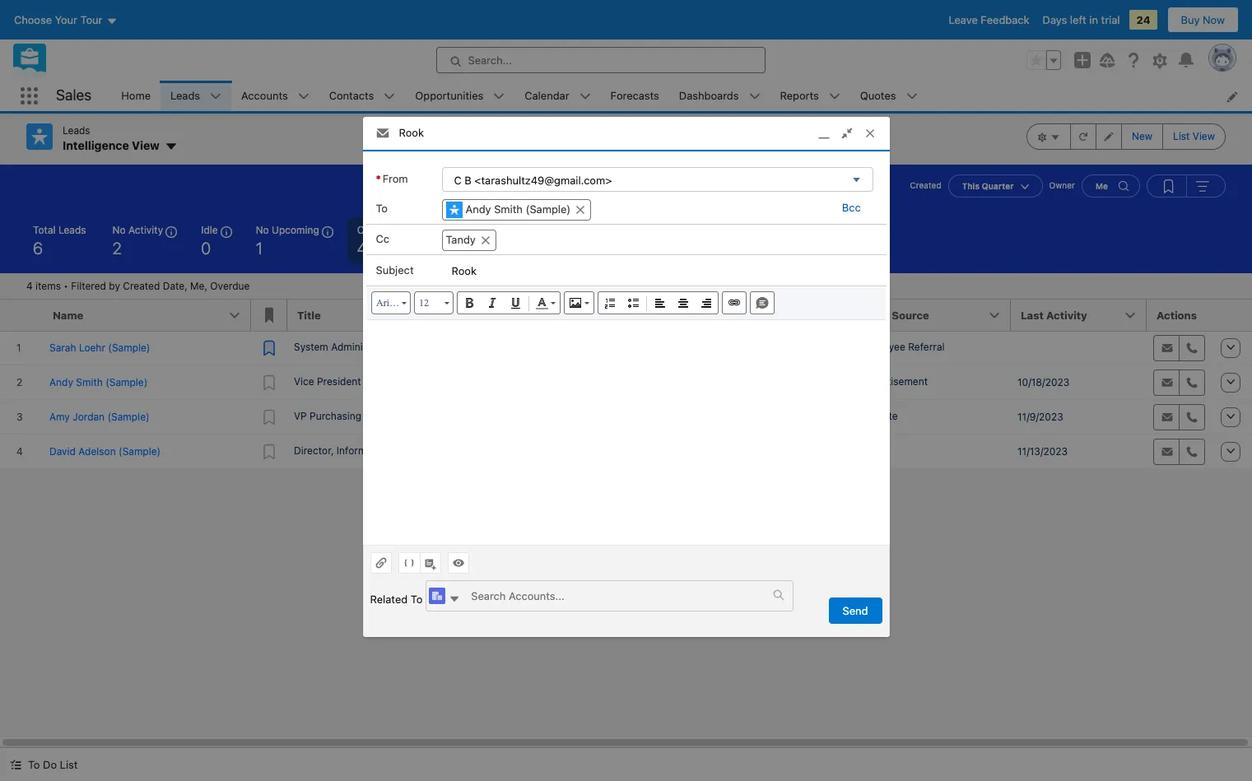 Task type: vqa. For each thing, say whether or not it's contained in the screenshot.
bcc
yes



Task type: locate. For each thing, give the bounding box(es) containing it.
text default image inside to do list button
[[10, 759, 21, 771]]

list right 'new' on the right of the page
[[1173, 130, 1190, 142]]

0 vertical spatial text default image
[[480, 235, 491, 246]]

text default image
[[575, 204, 586, 216], [773, 590, 785, 601]]

1 no from the left
[[112, 224, 126, 236]]

1 vertical spatial list
[[60, 758, 78, 771]]

group containing new
[[1027, 123, 1226, 150]]

quarter
[[982, 181, 1014, 191]]

dashboards link
[[669, 81, 749, 111]]

1 horizontal spatial activity
[[1046, 308, 1087, 321]]

overdue up subject
[[357, 224, 397, 236]]

0 horizontal spatial lead
[[738, 308, 764, 321]]

leads up intelligence
[[63, 124, 90, 137]]

created left 'this'
[[910, 180, 942, 190]]

to
[[376, 202, 388, 215], [411, 592, 423, 606], [28, 758, 40, 771]]

text default image left send button
[[773, 590, 785, 601]]

related
[[370, 592, 408, 606]]

idle
[[201, 224, 218, 236]]

total
[[33, 224, 56, 236]]

0 horizontal spatial 0
[[201, 238, 211, 257]]

from
[[383, 172, 408, 186]]

2 horizontal spatial 0
[[499, 238, 508, 257]]

actions cell
[[1147, 299, 1213, 331]]

1 vertical spatial to
[[411, 592, 423, 606]]

0 inside due today 0
[[423, 238, 433, 257]]

forecasts link
[[601, 81, 669, 111]]

status
[[767, 308, 802, 321]]

group down days at top right
[[1027, 50, 1061, 70]]

no upcoming
[[256, 224, 319, 236]]

2 vertical spatial leads
[[58, 224, 86, 236]]

1 horizontal spatial upcoming
[[499, 224, 546, 236]]

6
[[33, 238, 43, 257]]

0 horizontal spatial list
[[60, 758, 78, 771]]

list
[[111, 81, 1252, 111]]

activity inside key performance indicators group
[[128, 224, 163, 236]]

home link
[[111, 81, 161, 111]]

last
[[1021, 308, 1044, 321]]

4 left items
[[26, 280, 33, 292]]

•
[[64, 280, 68, 292]]

lead view settings image
[[1027, 123, 1071, 150]]

c b <tarashultz49@gmail.com> button
[[442, 167, 873, 192]]

group
[[1027, 50, 1061, 70], [1027, 123, 1226, 150], [1147, 174, 1226, 197]]

me button
[[1082, 174, 1140, 197]]

activity inside button
[[1046, 308, 1087, 321]]

no for 1
[[256, 224, 269, 236]]

1 vertical spatial overdue
[[210, 280, 250, 292]]

list right do
[[60, 758, 78, 771]]

1 lead from the left
[[738, 308, 764, 321]]

leads link
[[161, 81, 210, 111]]

1 vertical spatial activity
[[1046, 308, 1087, 321]]

title cell
[[287, 299, 539, 331]]

1 vertical spatial created
[[123, 280, 160, 292]]

dashboards list item
[[669, 81, 770, 111]]

leads right home
[[170, 89, 200, 102]]

upcoming left the overdue 4
[[272, 224, 319, 236]]

2 horizontal spatial to
[[411, 592, 423, 606]]

lead status button
[[729, 299, 854, 331]]

in
[[1089, 13, 1098, 26]]

quotes link
[[850, 81, 906, 111]]

lead left "status"
[[738, 308, 764, 321]]

1 horizontal spatial list
[[1173, 130, 1190, 142]]

intelligence
[[63, 138, 129, 152]]

1 horizontal spatial text default image
[[449, 594, 460, 605]]

cell
[[539, 331, 729, 365], [729, 331, 854, 365], [1011, 331, 1147, 365], [539, 365, 729, 400], [729, 365, 854, 400], [539, 400, 729, 434], [729, 400, 854, 434], [539, 434, 729, 469], [729, 434, 854, 469]]

text default image inside tandy link
[[480, 235, 491, 246]]

upcoming
[[272, 224, 319, 236], [499, 224, 546, 236]]

3 0 from the left
[[499, 238, 508, 257]]

me,
[[190, 280, 207, 292]]

4 left cc
[[357, 238, 367, 257]]

1 0 from the left
[[201, 238, 211, 257]]

no up 1 on the top left of page
[[256, 224, 269, 236]]

text default image right tandy
[[480, 235, 491, 246]]

2 horizontal spatial text default image
[[480, 235, 491, 246]]

no up 2
[[112, 224, 126, 236]]

company
[[549, 308, 599, 321]]

0 horizontal spatial overdue
[[210, 280, 250, 292]]

24
[[1137, 13, 1151, 26]]

last activity cell
[[1011, 299, 1147, 331]]

0 right tandy link
[[499, 238, 508, 257]]

2 no from the left
[[256, 224, 269, 236]]

2 vertical spatial to
[[28, 758, 40, 771]]

due today 0
[[423, 224, 472, 257]]

text default image right accounts image
[[449, 594, 460, 605]]

lead for lead status
[[738, 308, 764, 321]]

lead up employee
[[864, 308, 889, 321]]

left
[[1070, 13, 1087, 26]]

0 vertical spatial to
[[376, 202, 388, 215]]

4
[[357, 238, 367, 257], [26, 280, 33, 292]]

important cell
[[251, 299, 287, 331]]

1 vertical spatial leads
[[63, 124, 90, 137]]

0 horizontal spatial created
[[123, 280, 160, 292]]

name
[[53, 308, 83, 321]]

1 horizontal spatial text default image
[[773, 590, 785, 601]]

this quarter button
[[948, 174, 1043, 197]]

1 horizontal spatial no
[[256, 224, 269, 236]]

2
[[112, 238, 122, 257]]

overdue
[[357, 224, 397, 236], [210, 280, 250, 292]]

to do list
[[28, 758, 78, 771]]

filtered
[[71, 280, 106, 292]]

1 horizontal spatial to
[[376, 202, 388, 215]]

leave
[[949, 13, 978, 26]]

<tarashultz49@gmail.com>
[[474, 174, 612, 187]]

vp purchasing
[[294, 410, 361, 422]]

leads list item
[[161, 81, 231, 111]]

lead inside 'lead status' button
[[738, 308, 764, 321]]

lead for lead source
[[864, 308, 889, 321]]

lead image
[[446, 202, 462, 219]]

accounts list item
[[231, 81, 319, 111]]

view right 'new' on the right of the page
[[1193, 130, 1215, 142]]

overdue 4
[[357, 224, 397, 257]]

0 vertical spatial overdue
[[357, 224, 397, 236]]

0 vertical spatial list
[[1173, 130, 1190, 142]]

list view
[[1173, 130, 1215, 142]]

1 vertical spatial text default image
[[449, 594, 460, 605]]

upcoming down the andy smith (sample) "link"
[[499, 224, 546, 236]]

now
[[1203, 13, 1225, 26]]

overdue right me,
[[210, 280, 250, 292]]

0 horizontal spatial upcoming
[[272, 224, 319, 236]]

accounts
[[241, 89, 288, 102]]

0 horizontal spatial text default image
[[10, 759, 21, 771]]

to inside button
[[28, 758, 40, 771]]

text default image left do
[[10, 759, 21, 771]]

lead inside lead source button
[[864, 308, 889, 321]]

grid containing name
[[0, 299, 1252, 470]]

2 lead from the left
[[864, 308, 889, 321]]

vp
[[294, 410, 307, 422]]

0 vertical spatial leads
[[170, 89, 200, 102]]

list
[[1173, 130, 1190, 142], [60, 758, 78, 771]]

1 horizontal spatial view
[[1193, 130, 1215, 142]]

leads right total
[[58, 224, 86, 236]]

2 vertical spatial text default image
[[10, 759, 21, 771]]

2 upcoming from the left
[[499, 224, 546, 236]]

1 horizontal spatial lead
[[864, 308, 889, 321]]

calendar link
[[515, 81, 579, 111]]

cc
[[376, 232, 389, 245]]

opportunities list item
[[405, 81, 515, 111]]

lead status cell
[[729, 299, 854, 331]]

me
[[1096, 181, 1108, 191]]

activity
[[128, 224, 163, 236], [1046, 308, 1087, 321]]

view for list view
[[1193, 130, 1215, 142]]

to left do
[[28, 758, 40, 771]]

0 horizontal spatial view
[[132, 138, 160, 152]]

no
[[112, 224, 126, 236], [256, 224, 269, 236]]

administrator
[[331, 340, 394, 353]]

view inside button
[[1193, 130, 1215, 142]]

1 vertical spatial 4
[[26, 280, 33, 292]]

1 horizontal spatial 4
[[357, 238, 367, 257]]

c
[[454, 174, 462, 187]]

group down list view button
[[1147, 174, 1226, 197]]

1 horizontal spatial overdue
[[357, 224, 397, 236]]

0 vertical spatial text default image
[[575, 204, 586, 216]]

buy now
[[1181, 13, 1225, 26]]

grid
[[0, 299, 1252, 470]]

to left accounts image
[[411, 592, 423, 606]]

activity up 4 items • filtered by created date, me, overdue status
[[128, 224, 163, 236]]

information
[[337, 444, 390, 457]]

activity right the last
[[1046, 308, 1087, 321]]

home
[[121, 89, 151, 102]]

11/13/2023
[[1018, 445, 1068, 457]]

lead source button
[[854, 299, 1011, 331]]

text default image
[[480, 235, 491, 246], [449, 594, 460, 605], [10, 759, 21, 771]]

1 vertical spatial text default image
[[773, 590, 785, 601]]

key performance indicators group
[[0, 217, 1252, 273]]

opportunities
[[415, 89, 484, 102]]

new
[[1132, 130, 1153, 142]]

list view button
[[1163, 123, 1226, 150]]

2 0 from the left
[[423, 238, 433, 257]]

activity for last activity
[[1046, 308, 1087, 321]]

0 horizontal spatial no
[[112, 224, 126, 236]]

president
[[317, 375, 361, 387]]

actions
[[1157, 308, 1197, 321]]

to down *
[[376, 202, 388, 215]]

0 vertical spatial created
[[910, 180, 942, 190]]

0 down idle
[[201, 238, 211, 257]]

1 horizontal spatial 0
[[423, 238, 433, 257]]

rook dialog
[[363, 117, 890, 637]]

leads inside 'total leads 6'
[[58, 224, 86, 236]]

1 vertical spatial group
[[1027, 123, 1226, 150]]

0 horizontal spatial activity
[[128, 224, 163, 236]]

send
[[843, 604, 868, 618]]

lead source cell
[[854, 299, 1011, 331]]

opportunities link
[[405, 81, 493, 111]]

created right by
[[123, 280, 160, 292]]

0 down due
[[423, 238, 433, 257]]

0 horizontal spatial text default image
[[575, 204, 586, 216]]

total leads 6
[[33, 224, 86, 257]]

0 horizontal spatial to
[[28, 758, 40, 771]]

group up me button
[[1027, 123, 1226, 150]]

0 vertical spatial activity
[[128, 224, 163, 236]]

text default image right (sample)
[[575, 204, 586, 216]]

0 vertical spatial 4
[[357, 238, 367, 257]]

view right intelligence
[[132, 138, 160, 152]]



Task type: describe. For each thing, give the bounding box(es) containing it.
accounts image
[[429, 588, 446, 604]]

referral
[[908, 340, 945, 353]]

related to
[[370, 592, 423, 606]]

quotes list item
[[850, 81, 927, 111]]

contacts list item
[[319, 81, 405, 111]]

no for 2
[[112, 224, 126, 236]]

tandy
[[446, 233, 476, 246]]

reports list item
[[770, 81, 850, 111]]

director,
[[294, 444, 334, 457]]

owner
[[1049, 180, 1075, 190]]

andy smith (sample) link
[[442, 199, 591, 221]]

system
[[294, 340, 328, 353]]

*
[[376, 172, 381, 186]]

list containing home
[[111, 81, 1252, 111]]

do
[[43, 758, 57, 771]]

0 for idle
[[201, 238, 211, 257]]

buy now button
[[1167, 7, 1239, 33]]

this quarter
[[962, 181, 1014, 191]]

company button
[[539, 299, 729, 331]]

activity for no activity
[[128, 224, 163, 236]]

website
[[860, 410, 898, 422]]

name cell
[[43, 299, 251, 331]]

1 upcoming from the left
[[272, 224, 319, 236]]

employee referral
[[860, 340, 945, 353]]

trial
[[1101, 13, 1120, 26]]

4 items • filtered by created date, me, overdue status
[[26, 280, 250, 292]]

andy
[[466, 203, 491, 216]]

4 items • filtered by created date, me, overdue
[[26, 280, 250, 292]]

calendar list item
[[515, 81, 601, 111]]

bcc
[[842, 201, 861, 214]]

4 inside the overdue 4
[[357, 238, 367, 257]]

title button
[[287, 299, 539, 331]]

vice president
[[294, 375, 361, 387]]

to for to
[[376, 202, 388, 215]]

intelligence view
[[63, 138, 160, 152]]

2 vertical spatial group
[[1147, 174, 1226, 197]]

contacts
[[329, 89, 374, 102]]

10/18/2023
[[1018, 376, 1070, 388]]

leave feedback
[[949, 13, 1030, 26]]

leads inside list item
[[170, 89, 200, 102]]

company cell
[[539, 299, 729, 331]]

c b <tarashultz49@gmail.com>
[[454, 174, 612, 187]]

lead status
[[738, 308, 802, 321]]

to for to do list
[[28, 758, 40, 771]]

action cell
[[1213, 299, 1252, 331]]

overdue inside key performance indicators group
[[357, 224, 397, 236]]

advertisement
[[860, 375, 928, 387]]

(sample)
[[526, 203, 571, 216]]

text default image inside the andy smith (sample) "link"
[[575, 204, 586, 216]]

0 horizontal spatial 4
[[26, 280, 33, 292]]

reports
[[780, 89, 819, 102]]

subject
[[376, 263, 414, 277]]

Search Accounts... text field
[[461, 581, 773, 611]]

date,
[[163, 280, 187, 292]]

days left in trial
[[1043, 13, 1120, 26]]

tandy link
[[442, 229, 496, 251]]

technology
[[393, 444, 446, 457]]

buy
[[1181, 13, 1200, 26]]

1 horizontal spatial created
[[910, 180, 942, 190]]

11/9/2023
[[1018, 410, 1063, 423]]

0 vertical spatial group
[[1027, 50, 1061, 70]]

last activity button
[[1011, 299, 1147, 331]]

search...
[[468, 54, 512, 67]]

to do list button
[[0, 748, 88, 781]]

quotes
[[860, 89, 896, 102]]

0 for upcoming
[[499, 238, 508, 257]]

due
[[423, 224, 442, 236]]

items
[[35, 280, 61, 292]]

row number image
[[0, 299, 43, 331]]

last activity
[[1021, 308, 1087, 321]]

Subject text field
[[442, 256, 873, 285]]

forecasts
[[611, 89, 659, 102]]

days
[[1043, 13, 1067, 26]]

search... button
[[436, 47, 765, 73]]

row number cell
[[0, 299, 43, 331]]

director, information technology
[[294, 444, 446, 457]]

view for intelligence view
[[132, 138, 160, 152]]

leave feedback link
[[949, 13, 1030, 26]]

bcc button
[[838, 201, 865, 214]]

system administrator
[[294, 340, 394, 353]]

calendar
[[525, 89, 569, 102]]

sales
[[56, 87, 92, 104]]

source
[[892, 308, 929, 321]]

new button
[[1121, 123, 1163, 150]]

smith
[[494, 203, 523, 216]]

lead source
[[864, 308, 929, 321]]

1
[[256, 238, 263, 257]]

dashboards
[[679, 89, 739, 102]]

purchasing
[[310, 410, 361, 422]]

contacts link
[[319, 81, 384, 111]]

rook
[[399, 126, 424, 139]]

this
[[962, 181, 980, 191]]

send button
[[829, 598, 882, 624]]

reports link
[[770, 81, 829, 111]]

feedback
[[981, 13, 1030, 26]]



